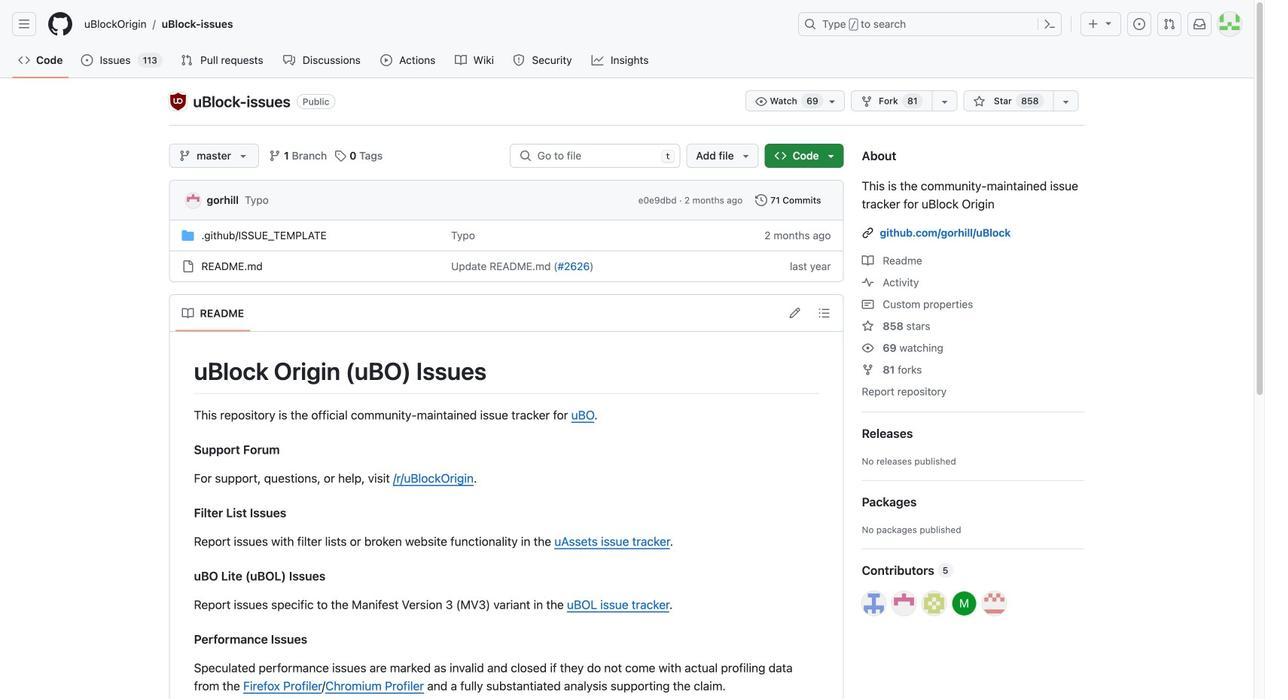 Task type: vqa. For each thing, say whether or not it's contained in the screenshot.
insights "element" at the left
no



Task type: describe. For each thing, give the bounding box(es) containing it.
graph image
[[592, 54, 604, 66]]

858 users starred this repository element
[[1017, 93, 1045, 108]]

note image
[[862, 299, 874, 311]]

owner avatar image
[[169, 93, 187, 111]]

git branch image
[[179, 150, 191, 162]]

triangle down image left git branch image
[[237, 150, 249, 162]]

0 horizontal spatial book image
[[455, 54, 467, 66]]

tag image
[[335, 150, 347, 162]]

triangle down image right code image
[[825, 150, 837, 162]]

issue opened image
[[81, 54, 93, 66]]

1 vertical spatial eye image
[[862, 342, 874, 355]]

@u rraall image
[[923, 592, 947, 616]]

issue opened image
[[1134, 18, 1146, 30]]

0 vertical spatial repo forked image
[[861, 96, 873, 108]]

history image
[[756, 194, 768, 206]]

1 horizontal spatial star image
[[974, 96, 986, 108]]

add this repository to a list image
[[1060, 96, 1073, 108]]



Task type: locate. For each thing, give the bounding box(es) containing it.
star image right see your forks of this repository image
[[974, 96, 986, 108]]

comment discussion image
[[283, 54, 295, 66]]

book image
[[455, 54, 467, 66], [862, 255, 874, 267]]

play image
[[380, 54, 392, 66]]

directory image
[[182, 230, 194, 242]]

code image
[[775, 150, 787, 162]]

plus image
[[1088, 18, 1100, 30]]

book image left shield icon
[[455, 54, 467, 66]]

gorhill image
[[186, 193, 201, 208]]

triangle down image
[[1103, 17, 1115, 29], [237, 150, 249, 162], [740, 150, 752, 162], [825, 150, 837, 162]]

1 horizontal spatial git pull request image
[[1164, 18, 1176, 30]]

star image
[[974, 96, 986, 108], [862, 321, 874, 333]]

book image
[[182, 308, 194, 320]]

triangle down image right plus icon
[[1103, 17, 1115, 29]]

search image
[[520, 150, 532, 162]]

1 vertical spatial book image
[[862, 255, 874, 267]]

git pull request image for issue opened icon
[[181, 54, 193, 66]]

1 horizontal spatial book image
[[862, 255, 874, 267]]

@iam py test image
[[983, 592, 1007, 616]]

@ublock user image
[[862, 592, 886, 616]]

outline image
[[819, 307, 831, 319]]

book image up pulse image
[[862, 255, 874, 267]]

star image down note image
[[862, 321, 874, 333]]

notifications image
[[1194, 18, 1206, 30]]

0 vertical spatial git pull request image
[[1164, 18, 1176, 30]]

edit file image
[[789, 307, 801, 319]]

link image
[[862, 227, 874, 239]]

@madis0 image
[[953, 592, 977, 616]]

Go to file text field
[[538, 145, 655, 167]]

0 horizontal spatial eye image
[[756, 96, 768, 108]]

list
[[78, 12, 790, 36]]

git pull request image for issue opened image
[[1164, 18, 1176, 30]]

0 vertical spatial eye image
[[756, 96, 768, 108]]

triangle down image left code image
[[740, 150, 752, 162]]

@gorhill image
[[892, 592, 917, 616]]

1 vertical spatial git pull request image
[[181, 54, 193, 66]]

shield image
[[513, 54, 525, 66]]

code image
[[18, 54, 30, 66]]

1 vertical spatial star image
[[862, 321, 874, 333]]

0 horizontal spatial star image
[[862, 321, 874, 333]]

0 vertical spatial book image
[[455, 54, 467, 66]]

git pull request image right issue opened image
[[1164, 18, 1176, 30]]

0 vertical spatial star image
[[974, 96, 986, 108]]

0 horizontal spatial git pull request image
[[181, 54, 193, 66]]

pulse image
[[862, 277, 874, 289]]

git pull request image
[[1164, 18, 1176, 30], [181, 54, 193, 66]]

eye image
[[756, 96, 768, 108], [862, 342, 874, 355]]

command palette image
[[1044, 18, 1056, 30]]

repo forked image
[[861, 96, 873, 108], [862, 364, 874, 376]]

1 vertical spatial repo forked image
[[862, 364, 874, 376]]

git pull request image up owner avatar
[[181, 54, 193, 66]]

homepage image
[[48, 12, 72, 36]]

git branch image
[[269, 150, 281, 162]]

1 horizontal spatial eye image
[[862, 342, 874, 355]]

see your forks of this repository image
[[939, 96, 951, 108]]



